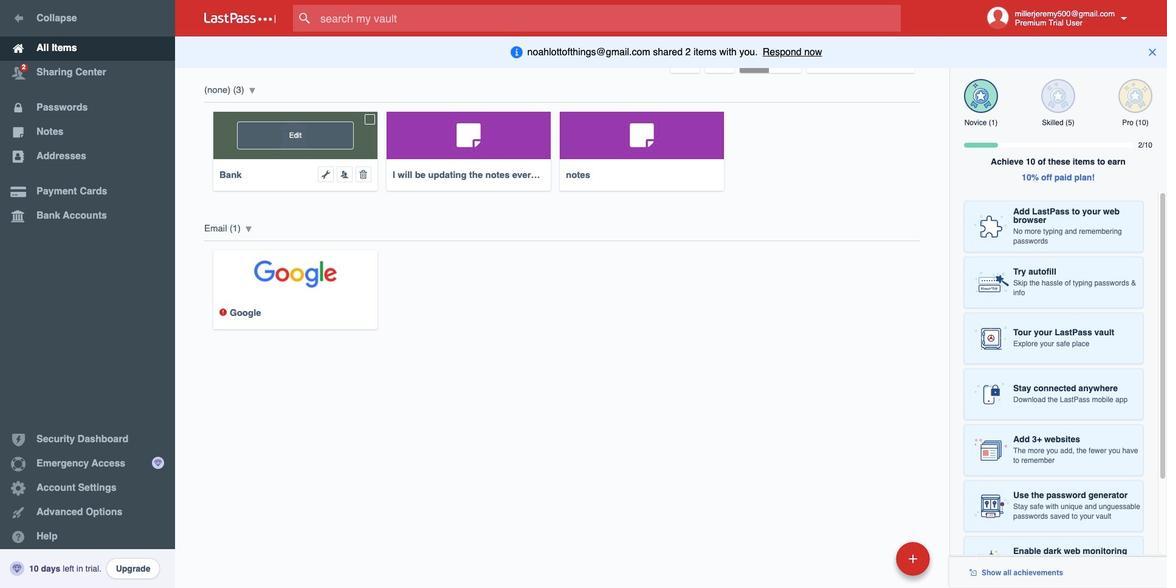 Task type: describe. For each thing, give the bounding box(es) containing it.
new item element
[[813, 542, 934, 576]]

new item navigation
[[813, 539, 937, 588]]

Search search field
[[293, 5, 925, 32]]

vault options navigation
[[175, 36, 950, 73]]



Task type: vqa. For each thing, say whether or not it's contained in the screenshot.
New item "image"
no



Task type: locate. For each thing, give the bounding box(es) containing it.
lastpass image
[[204, 13, 276, 24]]

main navigation navigation
[[0, 0, 175, 588]]

search my vault text field
[[293, 5, 925, 32]]



